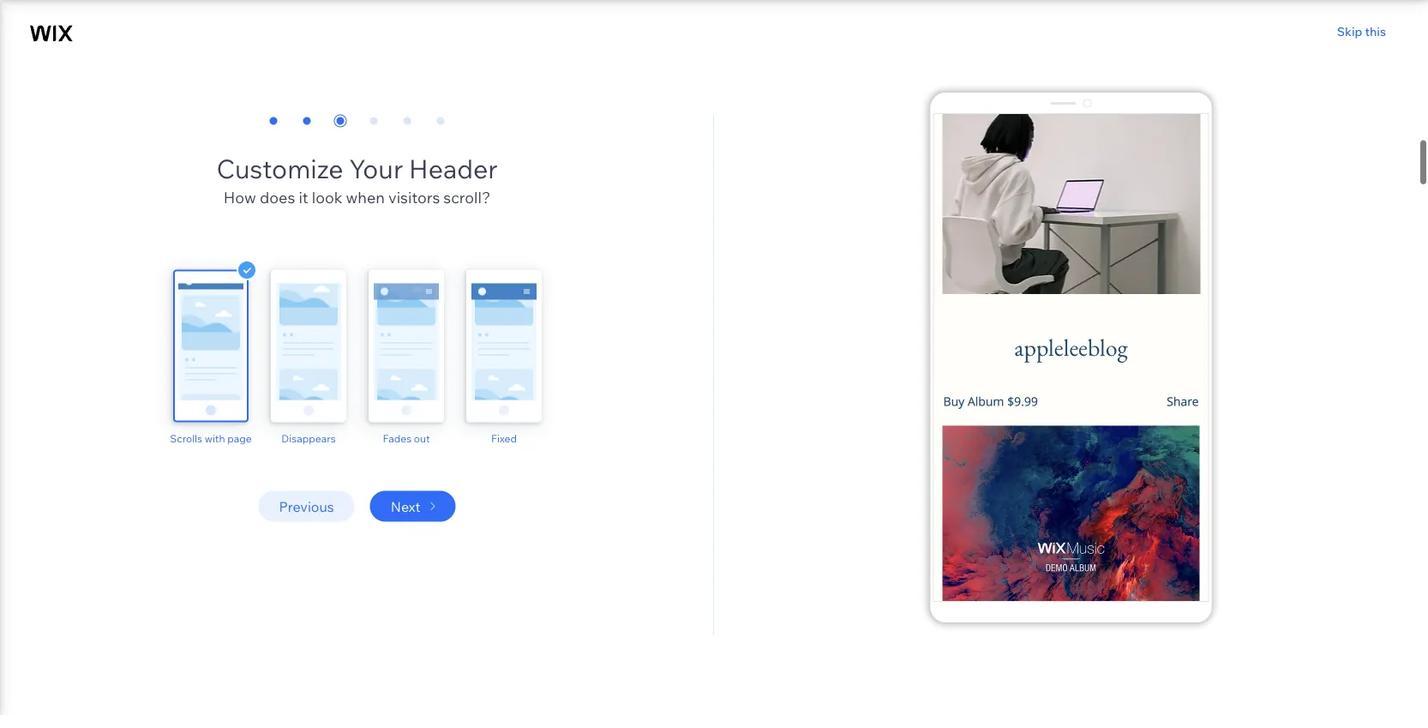 Task type: vqa. For each thing, say whether or not it's contained in the screenshot.
skip this button
yes



Task type: describe. For each thing, give the bounding box(es) containing it.
previous button
[[258, 491, 355, 522]]

customize
[[216, 152, 343, 184]]

when
[[346, 188, 385, 207]]

page
[[227, 432, 252, 445]]

fades
[[383, 432, 412, 445]]

skip
[[1338, 24, 1363, 39]]

it
[[299, 188, 308, 207]]

your
[[349, 152, 403, 184]]

does
[[260, 188, 295, 207]]

this
[[1366, 24, 1387, 39]]

next button
[[370, 491, 456, 522]]

next
[[391, 498, 421, 515]]

with
[[205, 432, 225, 445]]

skip this button
[[1326, 24, 1398, 39]]

fades out
[[383, 432, 430, 445]]

scroll?
[[444, 188, 491, 207]]



Task type: locate. For each thing, give the bounding box(es) containing it.
previous
[[279, 498, 334, 515]]

fixed
[[491, 432, 517, 445]]

header
[[409, 152, 498, 184]]

disappears
[[282, 432, 336, 445]]

visitors
[[388, 188, 440, 207]]

scrolls
[[170, 432, 202, 445]]

scrolls with page
[[170, 432, 252, 445]]

how
[[224, 188, 256, 207]]

look
[[312, 188, 343, 207]]

out
[[414, 432, 430, 445]]

skip this
[[1338, 24, 1387, 39]]

customize your header how does it look when visitors scroll?
[[216, 152, 498, 207]]



